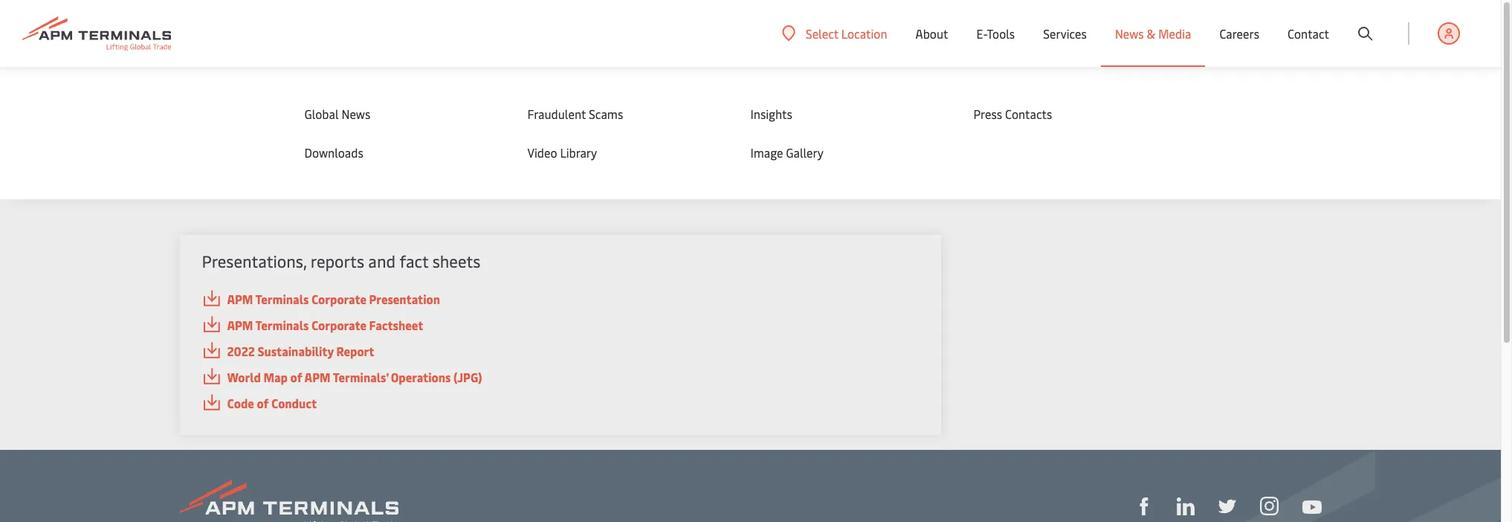 Task type: vqa. For each thing, say whether or not it's contained in the screenshot.
The Select Location
yes



Task type: locate. For each thing, give the bounding box(es) containing it.
0 vertical spatial global
[[180, 74, 210, 88]]

2 corporate from the top
[[312, 317, 367, 333]]

factsheet
[[369, 317, 424, 333]]

1 vertical spatial of
[[257, 395, 269, 411]]

news inside popup button
[[1116, 25, 1144, 42]]

of right map
[[291, 369, 302, 385]]

&
[[1147, 25, 1156, 42]]

corporate for factsheet
[[312, 317, 367, 333]]

code of conduct link
[[202, 394, 919, 413]]

of inside code of conduct link
[[257, 395, 269, 411]]

apm terminals corporate presentation link
[[202, 290, 919, 309]]

code of conduct
[[227, 395, 317, 411]]

video library
[[528, 144, 597, 161]]

2 terminals from the top
[[256, 317, 309, 333]]

1 horizontal spatial global
[[305, 106, 339, 122]]

map
[[264, 369, 288, 385]]

careers
[[1220, 25, 1260, 42]]

terminals'
[[333, 369, 388, 385]]

about
[[916, 25, 949, 42]]

>
[[246, 74, 251, 88]]

downloads
[[254, 74, 306, 88], [180, 120, 391, 179], [305, 144, 364, 161]]

0 vertical spatial news
[[1116, 25, 1144, 42]]

terminals up sustainability
[[256, 317, 309, 333]]

sheets
[[433, 250, 481, 272]]

0 vertical spatial terminals
[[256, 291, 309, 307]]

select
[[806, 25, 839, 41]]

operations
[[391, 369, 451, 385]]

you tube link
[[1303, 496, 1322, 515]]

global for global news
[[305, 106, 339, 122]]

video
[[528, 144, 557, 161]]

services
[[1044, 25, 1087, 42]]

1 vertical spatial apm
[[227, 317, 253, 333]]

apm terminals corporate factsheet link
[[202, 316, 919, 335]]

apm
[[227, 291, 253, 307], [227, 317, 253, 333], [305, 369, 331, 385]]

corporate
[[312, 291, 367, 307], [312, 317, 367, 333]]

instagram image
[[1260, 497, 1279, 516]]

1 vertical spatial terminals
[[256, 317, 309, 333]]

apm terminals corporate presentation
[[227, 291, 440, 307]]

apm down 'presentations,'
[[227, 291, 253, 307]]

e-tools
[[977, 25, 1015, 42]]

news & media
[[1116, 25, 1192, 42]]

apm down 2022 sustainability report
[[305, 369, 331, 385]]

1 corporate from the top
[[312, 291, 367, 307]]

0 vertical spatial corporate
[[312, 291, 367, 307]]

2022 sustainability report link
[[202, 342, 919, 361]]

corporate down the apm terminals corporate presentation at the bottom left of the page
[[312, 317, 367, 333]]

0 vertical spatial of
[[291, 369, 302, 385]]

0 horizontal spatial global
[[180, 74, 210, 88]]

contacts
[[1006, 106, 1053, 122]]

media
[[1159, 25, 1192, 42]]

(jpg)
[[454, 369, 482, 385]]

news up "downloads" link
[[342, 106, 371, 122]]

0 vertical spatial apm
[[227, 291, 253, 307]]

of right code
[[257, 395, 269, 411]]

news
[[1116, 25, 1144, 42], [342, 106, 371, 122]]

of
[[291, 369, 302, 385], [257, 395, 269, 411]]

fraudulent scams
[[528, 106, 624, 122]]

news left the &
[[1116, 25, 1144, 42]]

location
[[842, 25, 888, 41]]

apm up 2022 on the bottom left
[[227, 317, 253, 333]]

corporate up apm terminals corporate factsheet
[[312, 291, 367, 307]]

and
[[368, 250, 396, 272]]

linkedin image
[[1177, 498, 1195, 516]]

scams
[[589, 106, 624, 122]]

sustainability
[[258, 343, 334, 359]]

1 horizontal spatial of
[[291, 369, 302, 385]]

reports
[[311, 250, 364, 272]]

world
[[227, 369, 261, 385]]

terminals
[[256, 291, 309, 307], [256, 317, 309, 333]]

1 horizontal spatial news
[[1116, 25, 1144, 42]]

twitter image
[[1219, 498, 1237, 516]]

contact button
[[1288, 0, 1330, 67]]

fill 44 link
[[1219, 496, 1237, 516]]

1 vertical spatial news
[[342, 106, 371, 122]]

global
[[180, 74, 210, 88], [305, 106, 339, 122]]

global for global home > downloads
[[180, 74, 210, 88]]

services button
[[1044, 0, 1087, 67]]

1 terminals from the top
[[256, 291, 309, 307]]

apmt footer logo image
[[180, 480, 398, 522]]

1 vertical spatial corporate
[[312, 317, 367, 333]]

youtube image
[[1303, 500, 1322, 514]]

1 vertical spatial global
[[305, 106, 339, 122]]

corporate for presentation
[[312, 291, 367, 307]]

0 horizontal spatial of
[[257, 395, 269, 411]]

0 horizontal spatial news
[[342, 106, 371, 122]]

2 vertical spatial apm
[[305, 369, 331, 385]]

global home link
[[180, 74, 240, 88]]

select location button
[[782, 25, 888, 41]]

about button
[[916, 0, 949, 67]]

global news link
[[305, 106, 498, 122]]

image
[[751, 144, 784, 161]]

code
[[227, 395, 254, 411]]

terminals down 'presentations,'
[[256, 291, 309, 307]]

image gallery link
[[751, 144, 944, 161]]



Task type: describe. For each thing, give the bounding box(es) containing it.
press
[[974, 106, 1003, 122]]

world map of apm terminals' operations (jpg) link
[[202, 368, 919, 387]]

select location
[[806, 25, 888, 41]]

linkedin__x28_alt_x29__3_ link
[[1177, 496, 1195, 516]]

image gallery
[[751, 144, 824, 161]]

terminals for apm terminals corporate factsheet
[[256, 317, 309, 333]]

presentations, reports and fact sheets
[[202, 250, 481, 272]]

world map of apm terminals' operations (jpg)
[[227, 369, 482, 385]]

fraudulent
[[528, 106, 586, 122]]

report
[[337, 343, 375, 359]]

2022
[[227, 343, 255, 359]]

apm for apm terminals corporate presentation
[[227, 291, 253, 307]]

2022 sustainability report
[[227, 343, 375, 359]]

video library link
[[528, 144, 721, 161]]

fraudulent scams link
[[528, 106, 721, 122]]

apm terminals corporate factsheet
[[227, 317, 424, 333]]

press contacts link
[[974, 106, 1167, 122]]

tools
[[987, 25, 1015, 42]]

of inside world map of apm terminals' operations (jpg) link
[[291, 369, 302, 385]]

news & media button
[[1116, 0, 1192, 67]]

global home > downloads
[[180, 74, 306, 88]]

e-
[[977, 25, 987, 42]]

contact
[[1288, 25, 1330, 42]]

library
[[560, 144, 597, 161]]

apm for apm terminals corporate factsheet
[[227, 317, 253, 333]]

careers button
[[1220, 0, 1260, 67]]

insights
[[751, 106, 793, 122]]

downloads link
[[305, 144, 498, 161]]

conduct
[[271, 395, 317, 411]]

insights link
[[751, 106, 944, 122]]

terminals for apm terminals corporate presentation
[[256, 291, 309, 307]]

home
[[212, 74, 240, 88]]

shape link
[[1135, 496, 1153, 516]]

e-tools button
[[977, 0, 1015, 67]]

gallery
[[786, 144, 824, 161]]

presentation
[[369, 291, 440, 307]]

facebook image
[[1135, 498, 1153, 516]]

presentations,
[[202, 250, 307, 272]]

instagram link
[[1260, 496, 1279, 516]]

press contacts
[[974, 106, 1053, 122]]

fact
[[400, 250, 429, 272]]

global news
[[305, 106, 371, 122]]



